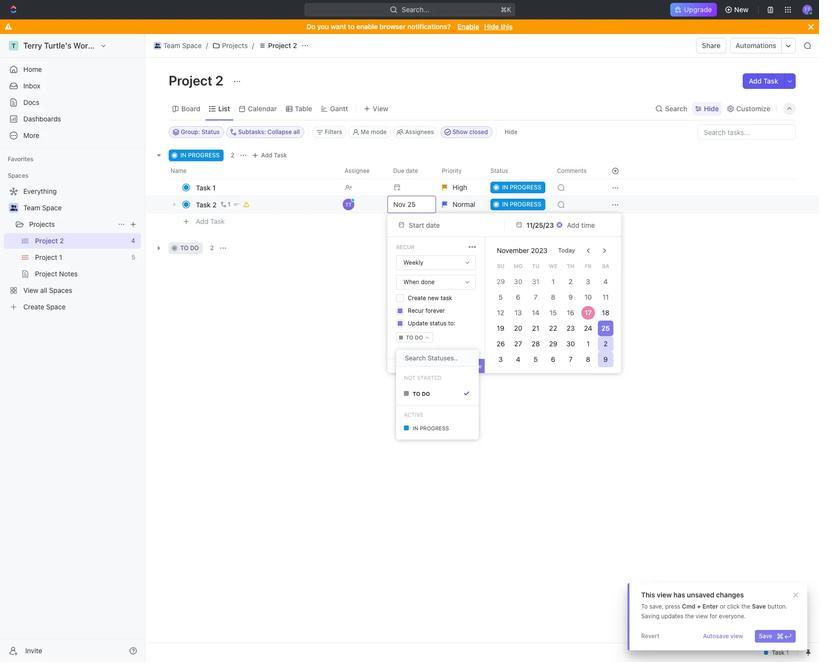 Task type: locate. For each thing, give the bounding box(es) containing it.
1 vertical spatial in progress
[[413, 425, 449, 431]]

search...
[[402, 5, 429, 14]]

1 / from the left
[[206, 41, 208, 50]]

team space right user group icon
[[23, 204, 62, 212]]

0 horizontal spatial add
[[196, 217, 208, 225]]

save down button.
[[759, 633, 773, 640]]

0 horizontal spatial in progress
[[180, 152, 220, 159]]

view down +
[[696, 613, 708, 620]]

1 vertical spatial save
[[752, 603, 766, 611]]

view up save,
[[657, 591, 672, 599]]

0 horizontal spatial team space link
[[23, 200, 139, 216]]

upgrade link
[[671, 3, 717, 17]]

projects link
[[210, 40, 250, 52], [29, 217, 114, 232]]

1 horizontal spatial space
[[182, 41, 202, 50]]

to do
[[180, 245, 199, 252], [406, 334, 423, 341], [413, 391, 430, 397]]

0 horizontal spatial team
[[23, 204, 40, 212]]

forever
[[425, 307, 445, 315]]

1 vertical spatial progress
[[420, 425, 449, 431]]

the right click
[[742, 603, 750, 611]]

to:
[[448, 320, 455, 327]]

0 horizontal spatial view
[[657, 591, 672, 599]]

1 horizontal spatial add task
[[261, 152, 287, 159]]

button.
[[768, 603, 788, 611]]

1 horizontal spatial add task button
[[250, 150, 291, 161]]

in progress up the task 1
[[180, 152, 220, 159]]

0 vertical spatial project 2
[[268, 41, 297, 50]]

do down update
[[415, 334, 423, 341]]

task up 'task 2'
[[196, 184, 211, 192]]

recur for recur
[[396, 244, 415, 250]]

0 vertical spatial 1
[[212, 184, 216, 192]]

task down the task 1
[[196, 201, 211, 209]]

to do down 'task 2'
[[180, 245, 199, 252]]

project 2
[[268, 41, 297, 50], [169, 72, 226, 88]]

2 vertical spatial to do
[[413, 391, 430, 397]]

task up the task 1 "link"
[[274, 152, 287, 159]]

0 vertical spatial add task
[[749, 77, 778, 85]]

1 horizontal spatial 1
[[228, 201, 231, 208]]

team right user group icon
[[23, 204, 40, 212]]

2 / from the left
[[252, 41, 254, 50]]

to
[[641, 603, 648, 611]]

1 horizontal spatial hide
[[505, 128, 518, 136]]

create
[[408, 295, 426, 302]]

0 vertical spatial space
[[182, 41, 202, 50]]

in progress down active button
[[413, 425, 449, 431]]

0 vertical spatial progress
[[188, 152, 220, 159]]

1 horizontal spatial project
[[268, 41, 291, 50]]

2
[[293, 41, 297, 50], [215, 72, 224, 88], [231, 152, 234, 159], [212, 201, 217, 209], [210, 245, 214, 252]]

save
[[469, 363, 482, 369], [752, 603, 766, 611], [759, 633, 773, 640]]

0 vertical spatial recur
[[396, 244, 415, 250]]

1 vertical spatial team space
[[23, 204, 62, 212]]

2 vertical spatial do
[[422, 391, 430, 397]]

0 horizontal spatial projects
[[29, 220, 55, 229]]

tree containing team space
[[4, 184, 141, 315]]

2023
[[531, 246, 548, 255]]

task down '1' button
[[210, 217, 225, 225]]

add task button up customize
[[743, 73, 784, 89]]

1 vertical spatial space
[[42, 204, 62, 212]]

project
[[268, 41, 291, 50], [169, 72, 212, 88]]

1 horizontal spatial progress
[[420, 425, 449, 431]]

add up the task 1 "link"
[[261, 152, 272, 159]]

project 2 link
[[256, 40, 299, 52]]

1 right 'task 2'
[[228, 201, 231, 208]]

1 vertical spatial view
[[696, 613, 708, 620]]

2 horizontal spatial add
[[749, 77, 762, 85]]

1 vertical spatial add
[[261, 152, 272, 159]]

do inside button
[[422, 391, 430, 397]]

1 vertical spatial projects link
[[29, 217, 114, 232]]

1 up 'task 2'
[[212, 184, 216, 192]]

table
[[295, 104, 312, 113]]

1 horizontal spatial in progress
[[413, 425, 449, 431]]

board
[[181, 104, 200, 113]]

add down 'task 2'
[[196, 217, 208, 225]]

space right user group image
[[182, 41, 202, 50]]

0 vertical spatial team space
[[163, 41, 202, 50]]

add for rightmost "add task" 'button'
[[749, 77, 762, 85]]

0 vertical spatial view
[[657, 591, 672, 599]]

to
[[348, 22, 355, 31], [180, 245, 188, 252], [406, 334, 413, 341], [413, 391, 420, 397]]

autosave
[[703, 633, 729, 640]]

1 vertical spatial add task button
[[250, 150, 291, 161]]

home link
[[4, 62, 141, 77]]

projects
[[222, 41, 248, 50], [29, 220, 55, 229]]

revert
[[641, 633, 660, 640]]

task 2
[[196, 201, 217, 209]]

upgrade
[[684, 5, 712, 14]]

recur
[[396, 244, 415, 250], [408, 307, 424, 315]]

do you want to enable browser notifications? enable hide this
[[307, 22, 513, 31]]

0 horizontal spatial in
[[180, 152, 186, 159]]

progress
[[188, 152, 220, 159], [420, 425, 449, 431]]

not started button
[[396, 371, 479, 385]]

0 vertical spatial in progress
[[180, 152, 220, 159]]

browser
[[380, 22, 406, 31]]

2 vertical spatial add task
[[196, 217, 225, 225]]

add task up the task 1 "link"
[[261, 152, 287, 159]]

assignees
[[405, 128, 434, 136]]

1 button
[[219, 200, 232, 210]]

invite
[[25, 647, 42, 655]]

space right user group icon
[[42, 204, 62, 212]]

this
[[501, 22, 513, 31]]

0 horizontal spatial /
[[206, 41, 208, 50]]

1 vertical spatial in
[[413, 425, 418, 431]]

1 horizontal spatial add
[[261, 152, 272, 159]]

/
[[206, 41, 208, 50], [252, 41, 254, 50]]

save right 'cancel'
[[469, 363, 482, 369]]

recur for recur forever
[[408, 307, 424, 315]]

1 vertical spatial team
[[23, 204, 40, 212]]

to do down update
[[406, 334, 423, 341]]

in down active
[[413, 425, 418, 431]]

to do inside button
[[413, 391, 430, 397]]

sidebar navigation
[[0, 34, 145, 663]]

november
[[497, 246, 529, 255]]

view down everyone.
[[731, 633, 743, 640]]

1
[[212, 184, 216, 192], [228, 201, 231, 208]]

1 horizontal spatial the
[[742, 603, 750, 611]]

team inside tree
[[23, 204, 40, 212]]

1 horizontal spatial in
[[413, 425, 418, 431]]

add task button up the task 1 "link"
[[250, 150, 291, 161]]

team
[[163, 41, 180, 50], [23, 204, 40, 212]]

favorites
[[8, 156, 33, 163]]

view inside autosave view button
[[731, 633, 743, 640]]

0 horizontal spatial project
[[169, 72, 212, 88]]

2 vertical spatial hide
[[505, 128, 518, 136]]

hide inside dropdown button
[[704, 104, 719, 113]]

0 vertical spatial team
[[163, 41, 180, 50]]

1 vertical spatial 1
[[228, 201, 231, 208]]

0 horizontal spatial team space
[[23, 204, 62, 212]]

progress up the task 1
[[188, 152, 220, 159]]

in down "board" link
[[180, 152, 186, 159]]

share button
[[696, 38, 727, 53]]

add up customize
[[749, 77, 762, 85]]

Search Statuses... field
[[404, 354, 459, 363]]

team space
[[163, 41, 202, 50], [23, 204, 62, 212]]

view
[[657, 591, 672, 599], [696, 613, 708, 620], [731, 633, 743, 640]]

cmd
[[682, 603, 696, 611]]

do down 'task 2'
[[190, 245, 199, 252]]

0 horizontal spatial 1
[[212, 184, 216, 192]]

1 vertical spatial recur
[[408, 307, 424, 315]]

0 horizontal spatial space
[[42, 204, 62, 212]]

1 vertical spatial project
[[169, 72, 212, 88]]

do
[[190, 245, 199, 252], [415, 334, 423, 341], [422, 391, 430, 397]]

task up customize
[[764, 77, 778, 85]]

save left button.
[[752, 603, 766, 611]]

1 vertical spatial do
[[415, 334, 423, 341]]

team right user group image
[[163, 41, 180, 50]]

add task for leftmost "add task" 'button'
[[196, 217, 225, 225]]

the
[[742, 603, 750, 611], [685, 613, 694, 620]]

2 horizontal spatial hide
[[704, 104, 719, 113]]

tree
[[4, 184, 141, 315]]

progress down active button
[[420, 425, 449, 431]]

1 vertical spatial hide
[[704, 104, 719, 113]]

0 vertical spatial team space link
[[151, 40, 204, 52]]

0 vertical spatial save
[[469, 363, 482, 369]]

calendar
[[248, 104, 277, 113]]

2 horizontal spatial view
[[731, 633, 743, 640]]

in progress
[[180, 152, 220, 159], [413, 425, 449, 431]]

save inside button
[[759, 633, 773, 640]]

0 horizontal spatial project 2
[[169, 72, 226, 88]]

0 horizontal spatial the
[[685, 613, 694, 620]]

to do button
[[396, 333, 433, 343]]

2 vertical spatial view
[[731, 633, 743, 640]]

0 vertical spatial in
[[180, 152, 186, 159]]

task 1 link
[[193, 181, 337, 195]]

th
[[567, 263, 575, 269]]

you
[[317, 22, 329, 31]]

do down "not started"
[[422, 391, 430, 397]]

0 vertical spatial add task button
[[743, 73, 784, 89]]

active
[[404, 412, 423, 418]]

1 horizontal spatial team
[[163, 41, 180, 50]]

team space right user group image
[[163, 41, 202, 50]]

1 horizontal spatial team space link
[[151, 40, 204, 52]]

this
[[641, 591, 655, 599]]

0 horizontal spatial projects link
[[29, 217, 114, 232]]

automations button
[[731, 38, 781, 53]]

0 horizontal spatial hide
[[484, 22, 499, 31]]

0 vertical spatial projects link
[[210, 40, 250, 52]]

1 horizontal spatial /
[[252, 41, 254, 50]]

progress inside in progress button
[[420, 425, 449, 431]]

add task button down 'task 2'
[[192, 216, 229, 228]]

1 vertical spatial projects
[[29, 220, 55, 229]]

to do inside dropdown button
[[406, 334, 423, 341]]

1 horizontal spatial team space
[[163, 41, 202, 50]]

2 vertical spatial add task button
[[192, 216, 229, 228]]

add task up customize
[[749, 77, 778, 85]]

2 vertical spatial add
[[196, 217, 208, 225]]

want
[[331, 22, 346, 31]]

1 vertical spatial add task
[[261, 152, 287, 159]]

fr
[[585, 263, 592, 269]]

1 vertical spatial project 2
[[169, 72, 226, 88]]

press
[[665, 603, 680, 611]]

add for leftmost "add task" 'button'
[[196, 217, 208, 225]]

add task down 'task 2'
[[196, 217, 225, 225]]

1 inside "link"
[[212, 184, 216, 192]]

not
[[404, 375, 416, 381]]

0 vertical spatial projects
[[222, 41, 248, 50]]

1 vertical spatial to do
[[406, 334, 423, 341]]

1 vertical spatial team space link
[[23, 200, 139, 216]]

inbox
[[23, 82, 40, 90]]

team space link
[[151, 40, 204, 52], [23, 200, 139, 216]]

2 vertical spatial save
[[759, 633, 773, 640]]

recur forever
[[408, 307, 445, 315]]

the down cmd at the right bottom of the page
[[685, 613, 694, 620]]

saving
[[641, 613, 660, 620]]

2 horizontal spatial add task
[[749, 77, 778, 85]]

or
[[720, 603, 726, 611]]

0 vertical spatial project
[[268, 41, 291, 50]]

0 horizontal spatial add task
[[196, 217, 225, 225]]

revert button
[[637, 631, 663, 643]]

to do down "not started"
[[413, 391, 430, 397]]

0 vertical spatial add
[[749, 77, 762, 85]]



Task type: describe. For each thing, give the bounding box(es) containing it.
1 inside button
[[228, 201, 231, 208]]

Search tasks... text field
[[698, 125, 795, 140]]

to do button
[[400, 387, 475, 401]]

in inside button
[[413, 425, 418, 431]]

list link
[[216, 102, 230, 115]]

task inside "link"
[[196, 184, 211, 192]]

board link
[[179, 102, 200, 115]]

new
[[428, 295, 439, 302]]

0 horizontal spatial add task button
[[192, 216, 229, 228]]

search
[[665, 104, 688, 113]]

Start date text field
[[409, 221, 490, 229]]

hide button
[[501, 126, 521, 138]]

hide inside button
[[505, 128, 518, 136]]

save inside the this view has unsaved changes to save, press cmd + enter or click the save button. saving updates the view for everyone.
[[752, 603, 766, 611]]

not started
[[404, 375, 442, 381]]

Add time text field
[[567, 221, 596, 229]]

customize button
[[724, 102, 773, 115]]

1 horizontal spatial view
[[696, 613, 708, 620]]

do inside dropdown button
[[415, 334, 423, 341]]

autosave view button
[[699, 631, 747, 643]]

cancel
[[444, 363, 462, 369]]

docs
[[23, 98, 39, 106]]

0 vertical spatial the
[[742, 603, 750, 611]]

list
[[218, 104, 230, 113]]

started
[[417, 375, 442, 381]]

today
[[558, 247, 575, 254]]

we
[[549, 263, 558, 269]]

task
[[441, 295, 452, 302]]

1 horizontal spatial project 2
[[268, 41, 297, 50]]

for
[[710, 613, 717, 620]]

updates
[[661, 613, 684, 620]]

in progress inside button
[[413, 425, 449, 431]]

calendar link
[[246, 102, 277, 115]]

home
[[23, 65, 42, 73]]

in progress button
[[400, 422, 475, 435]]

save,
[[649, 603, 664, 611]]

to inside button
[[413, 391, 420, 397]]

everyone.
[[719, 613, 746, 620]]

project inside project 2 link
[[268, 41, 291, 50]]

automations
[[736, 41, 776, 50]]

mo
[[514, 263, 523, 269]]

enable
[[458, 22, 479, 31]]

notifications?
[[407, 22, 451, 31]]

projects inside tree
[[29, 220, 55, 229]]

spaces
[[8, 172, 28, 179]]

to inside dropdown button
[[406, 334, 413, 341]]

enable
[[356, 22, 378, 31]]

user group image
[[154, 43, 161, 48]]

team space link inside tree
[[23, 200, 139, 216]]

dashboards
[[23, 115, 61, 123]]

0 vertical spatial hide
[[484, 22, 499, 31]]

user group image
[[10, 205, 17, 211]]

tree inside sidebar navigation
[[4, 184, 141, 315]]

0 vertical spatial do
[[190, 245, 199, 252]]

update
[[408, 320, 428, 327]]

enter
[[703, 603, 718, 611]]

inbox link
[[4, 78, 141, 94]]

sa
[[602, 263, 609, 269]]

table link
[[293, 102, 312, 115]]

2 horizontal spatial add task button
[[743, 73, 784, 89]]

1 horizontal spatial projects
[[222, 41, 248, 50]]

task 1
[[196, 184, 216, 192]]

share
[[702, 41, 721, 50]]

hide button
[[692, 102, 722, 115]]

tu
[[532, 263, 540, 269]]

favorites button
[[4, 154, 37, 165]]

gantt link
[[328, 102, 348, 115]]

customize
[[736, 104, 771, 113]]

new button
[[721, 2, 755, 18]]

0 vertical spatial to do
[[180, 245, 199, 252]]

unsaved
[[687, 591, 714, 599]]

update status to:
[[408, 320, 455, 327]]

1 horizontal spatial projects link
[[210, 40, 250, 52]]

⌘k
[[501, 5, 511, 14]]

space inside tree
[[42, 204, 62, 212]]

create new task
[[408, 295, 452, 302]]

Due date text field
[[527, 221, 554, 229]]

november 2023
[[497, 246, 548, 255]]

search button
[[652, 102, 690, 115]]

dashboards link
[[4, 111, 141, 127]]

today button
[[552, 243, 581, 259]]

gantt
[[330, 104, 348, 113]]

changes
[[716, 591, 744, 599]]

this view has unsaved changes to save, press cmd + enter or click the save button. saving updates the view for everyone.
[[641, 591, 788, 620]]

status
[[430, 320, 447, 327]]

su
[[497, 263, 505, 269]]

0 horizontal spatial progress
[[188, 152, 220, 159]]

team space inside tree
[[23, 204, 62, 212]]

view for autosave
[[731, 633, 743, 640]]

autosave view
[[703, 633, 743, 640]]

+
[[697, 603, 701, 611]]

assignees button
[[393, 126, 438, 138]]

click
[[727, 603, 740, 611]]

has
[[674, 591, 685, 599]]

docs link
[[4, 95, 141, 110]]

view for this
[[657, 591, 672, 599]]

save button
[[755, 631, 796, 643]]

add task for rightmost "add task" 'button'
[[749, 77, 778, 85]]

1 vertical spatial the
[[685, 613, 694, 620]]

do
[[307, 22, 315, 31]]



Task type: vqa. For each thing, say whether or not it's contained in the screenshot.
November
yes



